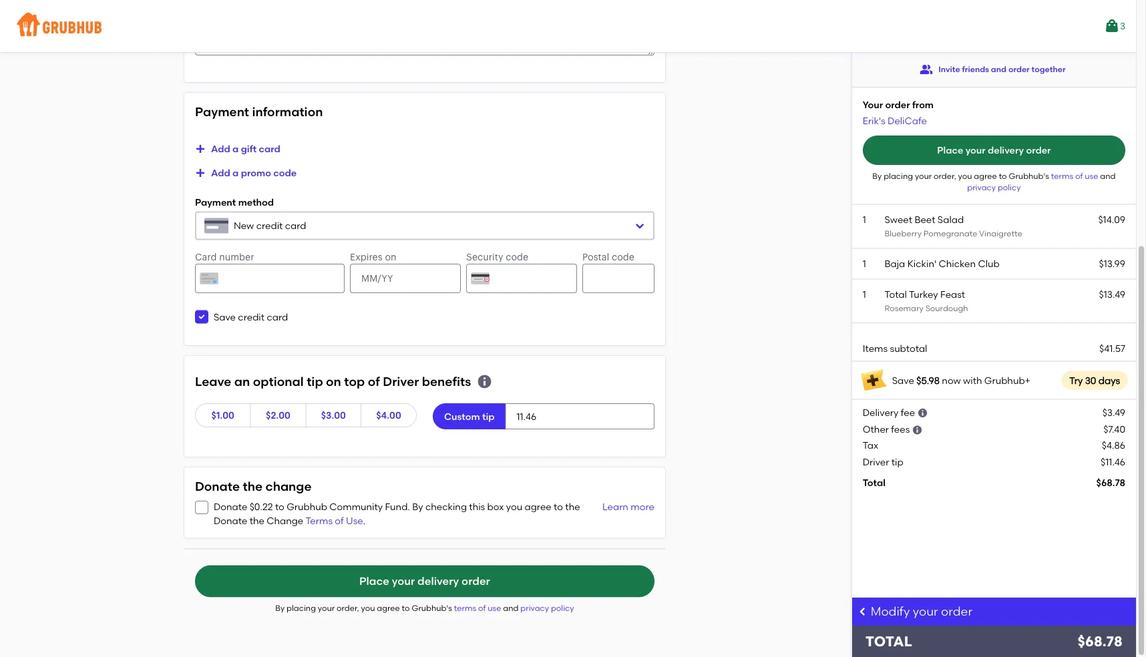 Task type: describe. For each thing, give the bounding box(es) containing it.
$1.00 button
[[195, 404, 251, 428]]

kickin'
[[908, 258, 937, 269]]

terms of use .
[[306, 515, 366, 526]]

terms inside by placing your order, you agree to grubhub's terms of use and privacy policy
[[1051, 171, 1074, 181]]

from
[[913, 99, 934, 110]]

baja kickin' chicken club
[[885, 258, 1000, 269]]

information
[[252, 104, 323, 119]]

benefits
[[422, 374, 471, 389]]

fund.
[[385, 502, 410, 513]]

rosemary
[[885, 304, 924, 313]]

3 button
[[1104, 14, 1126, 38]]

0 vertical spatial policy
[[998, 183, 1021, 192]]

terms of use link
[[306, 515, 363, 526]]

$2.00 button
[[250, 404, 306, 428]]

erik's
[[863, 115, 886, 126]]

1 vertical spatial total
[[863, 477, 886, 489]]

2 vertical spatial the
[[250, 515, 264, 526]]

$14.09 blueberry pomegranate vinaigrette
[[885, 214, 1126, 239]]

together
[[1032, 64, 1066, 74]]

0 vertical spatial $68.78
[[1097, 477, 1126, 489]]

more
[[631, 502, 655, 513]]

$13.49 rosemary sourdough
[[885, 289, 1126, 313]]

1 vertical spatial by placing your order, you agree to grubhub's terms of use and privacy policy
[[275, 604, 574, 613]]

placing for place your delivery order button corresponding to the bottom terms of use link
[[287, 604, 316, 613]]

svg image inside add a promo code button
[[195, 168, 206, 178]]

vinaigrette
[[979, 229, 1023, 239]]

by for privacy policy link related to the bottom terms of use link
[[275, 604, 285, 613]]

credit for save
[[238, 311, 265, 323]]

by checking this box you agree to the donate the change
[[214, 502, 580, 526]]

privacy for top terms of use link privacy policy link
[[968, 183, 996, 192]]

1 vertical spatial terms of use link
[[454, 604, 503, 613]]

items
[[863, 343, 888, 355]]

0 horizontal spatial terms
[[454, 604, 476, 613]]

$5.98
[[917, 375, 940, 386]]

pomegranate
[[924, 229, 978, 239]]

learn
[[603, 502, 629, 513]]

$4.00
[[376, 410, 401, 421]]

gift
[[241, 143, 257, 155]]

invite friends and order together button
[[920, 57, 1066, 82]]

turkey
[[909, 289, 938, 300]]

fees
[[891, 424, 910, 435]]

.
[[363, 515, 366, 526]]

code
[[273, 167, 297, 179]]

delicafe
[[888, 115, 927, 126]]

add a gift card
[[211, 143, 280, 155]]

total turkey feast
[[885, 289, 965, 300]]

placing for place your delivery order button associated with top terms of use link
[[884, 171, 913, 181]]

$11.46
[[1101, 456, 1126, 468]]

save $5.98 now with grubhub+
[[892, 375, 1031, 386]]

days
[[1099, 375, 1120, 386]]

$3.00 button
[[306, 404, 362, 428]]

svg image inside add a gift card button
[[195, 144, 206, 154]]

1 for total turkey feast
[[863, 289, 866, 300]]

agree for top terms of use link privacy policy link
[[974, 171, 997, 181]]

0 horizontal spatial delivery
[[418, 575, 459, 588]]

items subtotal
[[863, 343, 928, 355]]

add a promo code button
[[195, 161, 297, 185]]

tip for driver tip
[[892, 456, 904, 468]]

subtotal
[[890, 343, 928, 355]]

privacy policy link for the bottom terms of use link
[[521, 604, 574, 613]]

1 for baja kickin' chicken club
[[863, 258, 866, 269]]

beet
[[915, 214, 936, 225]]

tax
[[863, 440, 879, 451]]

new
[[234, 220, 254, 231]]

donate the change
[[195, 479, 312, 494]]

learn more link
[[599, 501, 655, 528]]

add a promo code
[[211, 167, 297, 179]]

fee
[[901, 407, 915, 418]]

to inside by placing your order, you agree to grubhub's terms of use and privacy policy
[[999, 171, 1007, 181]]

0 horizontal spatial driver
[[383, 374, 419, 389]]

grubhub's for top terms of use link
[[1009, 171, 1050, 181]]

people icon image
[[920, 63, 933, 76]]

1 vertical spatial the
[[565, 502, 580, 513]]

salad
[[938, 214, 964, 225]]

with
[[963, 375, 982, 386]]

place for the bottom terms of use link
[[359, 575, 389, 588]]

method
[[238, 196, 274, 208]]

payment method
[[195, 196, 274, 208]]

sweet beet salad
[[885, 214, 964, 225]]

delivery
[[863, 407, 899, 418]]

subscription badge image
[[860, 367, 887, 394]]

box
[[487, 502, 504, 513]]

place your delivery order for top terms of use link
[[938, 144, 1051, 156]]

delivery fee
[[863, 407, 915, 418]]

1 horizontal spatial use
[[1085, 171, 1099, 181]]

and for the bottom terms of use link
[[503, 604, 519, 613]]

place your delivery order for the bottom terms of use link
[[359, 575, 490, 588]]

place your delivery order button for top terms of use link
[[863, 136, 1126, 165]]

custom tip
[[444, 411, 495, 422]]

change
[[267, 515, 303, 526]]

0 vertical spatial terms of use link
[[1051, 171, 1101, 181]]

try
[[1070, 375, 1083, 386]]

payment for payment information
[[195, 104, 249, 119]]

invite friends and order together
[[939, 64, 1066, 74]]

and inside button
[[991, 64, 1007, 74]]

club
[[978, 258, 1000, 269]]

friends
[[962, 64, 989, 74]]

chicken
[[939, 258, 976, 269]]

your
[[863, 99, 883, 110]]

card for new credit card
[[285, 220, 306, 231]]

a for gift
[[233, 143, 239, 155]]

you for privacy policy link related to the bottom terms of use link
[[361, 604, 375, 613]]

$2.00
[[266, 410, 291, 421]]

30
[[1085, 375, 1097, 386]]

grubhub's for the bottom terms of use link
[[412, 604, 452, 613]]

0 vertical spatial tip
[[307, 374, 323, 389]]

1 horizontal spatial delivery
[[988, 144, 1024, 156]]

other fees
[[863, 424, 910, 435]]

modify your order
[[871, 605, 973, 619]]

blueberry
[[885, 229, 922, 239]]

promo
[[241, 167, 271, 179]]

2 vertical spatial total
[[866, 633, 912, 650]]

3
[[1120, 20, 1126, 32]]

baja
[[885, 258, 905, 269]]



Task type: locate. For each thing, give the bounding box(es) containing it.
2 payment from the top
[[195, 196, 236, 208]]

tip down the fees
[[892, 456, 904, 468]]

place
[[938, 144, 964, 156], [359, 575, 389, 588]]

agree inside by checking this box you agree to the donate the change
[[525, 502, 552, 513]]

an
[[234, 374, 250, 389]]

save credit card
[[214, 311, 288, 323]]

Amount text field
[[505, 404, 655, 430]]

1 vertical spatial order,
[[337, 604, 359, 613]]

a for promo
[[233, 167, 239, 179]]

1 horizontal spatial privacy
[[968, 183, 996, 192]]

your order from erik's delicafe
[[863, 99, 934, 126]]

place for top terms of use link
[[938, 144, 964, 156]]

of
[[1076, 171, 1083, 181], [368, 374, 380, 389], [335, 515, 344, 526], [478, 604, 486, 613]]

privacy
[[968, 183, 996, 192], [521, 604, 549, 613]]

new credit card
[[234, 220, 306, 231]]

1 horizontal spatial terms of use link
[[1051, 171, 1101, 181]]

custom tip button
[[433, 404, 506, 430]]

save left the $5.98
[[892, 375, 915, 386]]

order inside button
[[1009, 64, 1030, 74]]

use
[[1085, 171, 1099, 181], [488, 604, 501, 613]]

order, inside by placing your order, you agree to grubhub's terms of use and privacy policy
[[934, 171, 957, 181]]

3 1 from the top
[[863, 289, 866, 300]]

payment
[[195, 104, 249, 119], [195, 196, 236, 208]]

add for add a gift card
[[211, 143, 230, 155]]

0 vertical spatial total
[[885, 289, 907, 300]]

svg image left save credit card
[[198, 313, 206, 321]]

placing
[[884, 171, 913, 181], [287, 604, 316, 613]]

driver up '$4.00'
[[383, 374, 419, 389]]

by for top terms of use link privacy policy link
[[873, 171, 882, 181]]

1 vertical spatial add
[[211, 167, 230, 179]]

0 horizontal spatial privacy
[[521, 604, 549, 613]]

total up rosemary
[[885, 289, 907, 300]]

1 horizontal spatial save
[[892, 375, 915, 386]]

2 horizontal spatial you
[[958, 171, 972, 181]]

$7.40
[[1104, 424, 1126, 435]]

0 horizontal spatial you
[[361, 604, 375, 613]]

0 horizontal spatial terms of use link
[[454, 604, 503, 613]]

tip right custom
[[482, 411, 495, 422]]

payment up new on the top left
[[195, 196, 236, 208]]

erik's delicafe link
[[863, 115, 927, 126]]

the down $0.22
[[250, 515, 264, 526]]

0 vertical spatial svg image
[[195, 168, 206, 178]]

1 vertical spatial you
[[506, 502, 523, 513]]

credit
[[256, 220, 283, 231], [238, 311, 265, 323]]

save for save $5.98 now with grubhub+
[[892, 375, 915, 386]]

invite
[[939, 64, 961, 74]]

0 horizontal spatial and
[[503, 604, 519, 613]]

and
[[991, 64, 1007, 74], [1101, 171, 1116, 181], [503, 604, 519, 613]]

tip inside button
[[482, 411, 495, 422]]

0 vertical spatial you
[[958, 171, 972, 181]]

1 vertical spatial 1
[[863, 258, 866, 269]]

0 vertical spatial place
[[938, 144, 964, 156]]

1 vertical spatial privacy policy link
[[521, 604, 574, 613]]

privacy policy link for top terms of use link
[[968, 183, 1021, 192]]

of inside by placing your order, you agree to grubhub's terms of use and privacy policy
[[1076, 171, 1083, 181]]

leave
[[195, 374, 231, 389]]

a left gift
[[233, 143, 239, 155]]

your
[[966, 144, 986, 156], [915, 171, 932, 181], [392, 575, 415, 588], [318, 604, 335, 613], [913, 605, 939, 619]]

svg image
[[195, 168, 206, 178], [198, 313, 206, 321]]

1 1 from the top
[[863, 214, 866, 225]]

use
[[346, 515, 363, 526]]

0 horizontal spatial use
[[488, 604, 501, 613]]

the left learn
[[565, 502, 580, 513]]

1 vertical spatial place your delivery order button
[[195, 566, 655, 598]]

2 vertical spatial tip
[[892, 456, 904, 468]]

0 vertical spatial grubhub's
[[1009, 171, 1050, 181]]

card
[[259, 143, 280, 155], [285, 220, 306, 231], [267, 311, 288, 323]]

2 horizontal spatial agree
[[974, 171, 997, 181]]

community
[[330, 502, 383, 513]]

place your delivery order
[[938, 144, 1051, 156], [359, 575, 490, 588]]

0 vertical spatial card
[[259, 143, 280, 155]]

custom
[[444, 411, 480, 422]]

1 vertical spatial payment
[[195, 196, 236, 208]]

now
[[942, 375, 961, 386]]

card right new on the top left
[[285, 220, 306, 231]]

driver down tax
[[863, 456, 890, 468]]

place your delivery order button for the bottom terms of use link
[[195, 566, 655, 598]]

terms
[[1051, 171, 1074, 181], [454, 604, 476, 613]]

privacy inside by placing your order, you agree to grubhub's terms of use and privacy policy
[[968, 183, 996, 192]]

0 vertical spatial 1
[[863, 214, 866, 225]]

2 1 from the top
[[863, 258, 866, 269]]

$3.00
[[321, 410, 346, 421]]

order,
[[934, 171, 957, 181], [337, 604, 359, 613]]

on
[[326, 374, 341, 389]]

this
[[469, 502, 485, 513]]

checking
[[425, 502, 467, 513]]

1 vertical spatial and
[[1101, 171, 1116, 181]]

2 vertical spatial 1
[[863, 289, 866, 300]]

Notes for the driver text field
[[195, 7, 655, 55]]

1 vertical spatial card
[[285, 220, 306, 231]]

1 horizontal spatial place
[[938, 144, 964, 156]]

1 horizontal spatial order,
[[934, 171, 957, 181]]

a left "promo" in the top left of the page
[[233, 167, 239, 179]]

donate for donate the change
[[195, 479, 240, 494]]

0 vertical spatial the
[[243, 479, 263, 494]]

the up $0.22
[[243, 479, 263, 494]]

$3.49
[[1103, 407, 1126, 418]]

1 vertical spatial credit
[[238, 311, 265, 323]]

top
[[344, 374, 365, 389]]

driver
[[383, 374, 419, 389], [863, 456, 890, 468]]

0 horizontal spatial placing
[[287, 604, 316, 613]]

0 vertical spatial place your delivery order
[[938, 144, 1051, 156]]

$14.09
[[1099, 214, 1126, 225]]

$0.22
[[250, 502, 273, 513]]

1 horizontal spatial placing
[[884, 171, 913, 181]]

2 vertical spatial donate
[[214, 515, 247, 526]]

placing inside by placing your order, you agree to grubhub's terms of use and privacy policy
[[884, 171, 913, 181]]

donate for donate $0.22 to grubhub community fund.
[[214, 502, 247, 513]]

2 vertical spatial you
[[361, 604, 375, 613]]

card right gift
[[259, 143, 280, 155]]

0 vertical spatial place your delivery order button
[[863, 136, 1126, 165]]

2 vertical spatial card
[[267, 311, 288, 323]]

agree inside by placing your order, you agree to grubhub's terms of use and privacy policy
[[974, 171, 997, 181]]

other
[[863, 424, 889, 435]]

delivery
[[988, 144, 1024, 156], [418, 575, 459, 588]]

privacy for privacy policy link related to the bottom terms of use link
[[521, 604, 549, 613]]

1 vertical spatial terms
[[454, 604, 476, 613]]

by inside by placing your order, you agree to grubhub's terms of use and privacy policy
[[873, 171, 882, 181]]

payment for payment method
[[195, 196, 236, 208]]

terms
[[306, 515, 333, 526]]

1 horizontal spatial agree
[[525, 502, 552, 513]]

grubhub's
[[1009, 171, 1050, 181], [412, 604, 452, 613]]

0 vertical spatial order,
[[934, 171, 957, 181]]

2 add from the top
[[211, 167, 230, 179]]

0 vertical spatial placing
[[884, 171, 913, 181]]

1 add from the top
[[211, 143, 230, 155]]

credit right new on the top left
[[256, 220, 283, 231]]

donate $0.22 to grubhub community fund.
[[214, 502, 412, 513]]

you
[[958, 171, 972, 181], [506, 502, 523, 513], [361, 604, 375, 613]]

tip for custom tip
[[482, 411, 495, 422]]

2 horizontal spatial by
[[873, 171, 882, 181]]

payment up add a gift card button
[[195, 104, 249, 119]]

$4.86
[[1102, 440, 1126, 451]]

2 a from the top
[[233, 167, 239, 179]]

total down the modify
[[866, 633, 912, 650]]

terms of use link
[[1051, 171, 1101, 181], [454, 604, 503, 613]]

grubhub's inside by placing your order, you agree to grubhub's terms of use and privacy policy
[[1009, 171, 1050, 181]]

a inside add a gift card button
[[233, 143, 239, 155]]

your inside by placing your order, you agree to grubhub's terms of use and privacy policy
[[915, 171, 932, 181]]

card for save credit card
[[267, 311, 288, 323]]

policy
[[998, 183, 1021, 192], [551, 604, 574, 613]]

svg image
[[195, 144, 206, 154], [635, 220, 645, 231], [477, 374, 493, 390], [918, 408, 928, 419], [912, 425, 923, 435], [198, 504, 206, 512], [858, 607, 868, 617]]

1 vertical spatial $68.78
[[1078, 633, 1123, 650]]

2 horizontal spatial and
[[1101, 171, 1116, 181]]

agree for privacy policy link related to the bottom terms of use link
[[377, 604, 400, 613]]

0 horizontal spatial place your delivery order
[[359, 575, 490, 588]]

1 vertical spatial save
[[892, 375, 915, 386]]

0 horizontal spatial by placing your order, you agree to grubhub's terms of use and privacy policy
[[275, 604, 574, 613]]

you inside by checking this box you agree to the donate the change
[[506, 502, 523, 513]]

card up optional
[[267, 311, 288, 323]]

1 left sweet
[[863, 214, 866, 225]]

place your delivery order button
[[863, 136, 1126, 165], [195, 566, 655, 598]]

0 vertical spatial payment
[[195, 104, 249, 119]]

0 vertical spatial add
[[211, 143, 230, 155]]

a inside add a promo code button
[[233, 167, 239, 179]]

1 vertical spatial driver
[[863, 456, 890, 468]]

$41.57
[[1100, 343, 1126, 355]]

save
[[214, 311, 236, 323], [892, 375, 915, 386]]

0 horizontal spatial place your delivery order button
[[195, 566, 655, 598]]

agree
[[974, 171, 997, 181], [525, 502, 552, 513], [377, 604, 400, 613]]

to inside by checking this box you agree to the donate the change
[[554, 502, 563, 513]]

1 horizontal spatial policy
[[998, 183, 1021, 192]]

1 vertical spatial donate
[[214, 502, 247, 513]]

1 horizontal spatial you
[[506, 502, 523, 513]]

0 vertical spatial and
[[991, 64, 1007, 74]]

0 vertical spatial agree
[[974, 171, 997, 181]]

you for top terms of use link privacy policy link
[[958, 171, 972, 181]]

0 vertical spatial by placing your order, you agree to grubhub's terms of use and privacy policy
[[873, 171, 1116, 192]]

2 vertical spatial and
[[503, 604, 519, 613]]

1 vertical spatial use
[[488, 604, 501, 613]]

$4.00 button
[[361, 404, 417, 428]]

1 horizontal spatial place your delivery order
[[938, 144, 1051, 156]]

by inside by checking this box you agree to the donate the change
[[412, 502, 423, 513]]

1 vertical spatial place your delivery order
[[359, 575, 490, 588]]

1 up the items
[[863, 289, 866, 300]]

svg image down add a gift card button
[[195, 168, 206, 178]]

sweet
[[885, 214, 913, 225]]

$1.00
[[212, 410, 234, 421]]

1 horizontal spatial grubhub's
[[1009, 171, 1050, 181]]

0 vertical spatial delivery
[[988, 144, 1024, 156]]

2 vertical spatial agree
[[377, 604, 400, 613]]

2 vertical spatial by
[[275, 604, 285, 613]]

1 horizontal spatial tip
[[482, 411, 495, 422]]

1 vertical spatial a
[[233, 167, 239, 179]]

credit up an on the left
[[238, 311, 265, 323]]

0 horizontal spatial by
[[275, 604, 285, 613]]

donate
[[195, 479, 240, 494], [214, 502, 247, 513], [214, 515, 247, 526]]

1 vertical spatial place
[[359, 575, 389, 588]]

main navigation navigation
[[0, 0, 1136, 52]]

optional
[[253, 374, 304, 389]]

and for top terms of use link
[[1101, 171, 1116, 181]]

add
[[211, 143, 230, 155], [211, 167, 230, 179]]

add for add a promo code
[[211, 167, 230, 179]]

0 vertical spatial terms
[[1051, 171, 1074, 181]]

0 vertical spatial save
[[214, 311, 236, 323]]

driver tip
[[863, 456, 904, 468]]

payment information
[[195, 104, 323, 119]]

0 horizontal spatial order,
[[337, 604, 359, 613]]

feast
[[941, 289, 965, 300]]

1 horizontal spatial privacy policy link
[[968, 183, 1021, 192]]

save up leave
[[214, 311, 236, 323]]

the
[[243, 479, 263, 494], [565, 502, 580, 513], [250, 515, 264, 526]]

leave an optional tip on top of driver benefits
[[195, 374, 471, 389]]

you inside by placing your order, you agree to grubhub's terms of use and privacy policy
[[958, 171, 972, 181]]

tip left the on
[[307, 374, 323, 389]]

1 left "baja"
[[863, 258, 866, 269]]

add left gift
[[211, 143, 230, 155]]

0 horizontal spatial agree
[[377, 604, 400, 613]]

1 vertical spatial svg image
[[198, 313, 206, 321]]

donate inside by checking this box you agree to the donate the change
[[214, 515, 247, 526]]

0 vertical spatial donate
[[195, 479, 240, 494]]

card inside button
[[259, 143, 280, 155]]

order
[[1009, 64, 1030, 74], [886, 99, 910, 110], [1026, 144, 1051, 156], [462, 575, 490, 588], [941, 605, 973, 619]]

credit for new
[[256, 220, 283, 231]]

grubhub
[[287, 502, 327, 513]]

total down driver tip
[[863, 477, 886, 489]]

0 horizontal spatial policy
[[551, 604, 574, 613]]

0 horizontal spatial tip
[[307, 374, 323, 389]]

by
[[873, 171, 882, 181], [412, 502, 423, 513], [275, 604, 285, 613]]

save for save credit card
[[214, 311, 236, 323]]

total
[[885, 289, 907, 300], [863, 477, 886, 489], [866, 633, 912, 650]]

1 vertical spatial policy
[[551, 604, 574, 613]]

1 for sweet beet salad
[[863, 214, 866, 225]]

1 horizontal spatial terms
[[1051, 171, 1074, 181]]

add down add a gift card button
[[211, 167, 230, 179]]

try 30 days
[[1070, 375, 1120, 386]]

order inside your order from erik's delicafe
[[886, 99, 910, 110]]

a
[[233, 143, 239, 155], [233, 167, 239, 179]]

grubhub+
[[985, 375, 1031, 386]]

1 vertical spatial privacy
[[521, 604, 549, 613]]

1 horizontal spatial and
[[991, 64, 1007, 74]]

1 payment from the top
[[195, 104, 249, 119]]

and inside by placing your order, you agree to grubhub's terms of use and privacy policy
[[1101, 171, 1116, 181]]

0 vertical spatial by
[[873, 171, 882, 181]]

order, for the bottom terms of use link
[[337, 604, 359, 613]]

order, for top terms of use link
[[934, 171, 957, 181]]

1 a from the top
[[233, 143, 239, 155]]

privacy policy link
[[968, 183, 1021, 192], [521, 604, 574, 613]]

1 horizontal spatial by placing your order, you agree to grubhub's terms of use and privacy policy
[[873, 171, 1116, 192]]

1 vertical spatial grubhub's
[[412, 604, 452, 613]]

1 horizontal spatial driver
[[863, 456, 890, 468]]

1 vertical spatial by
[[412, 502, 423, 513]]

sourdough
[[926, 304, 969, 313]]

0 vertical spatial use
[[1085, 171, 1099, 181]]



Task type: vqa. For each thing, say whether or not it's contained in the screenshot.
Items
yes



